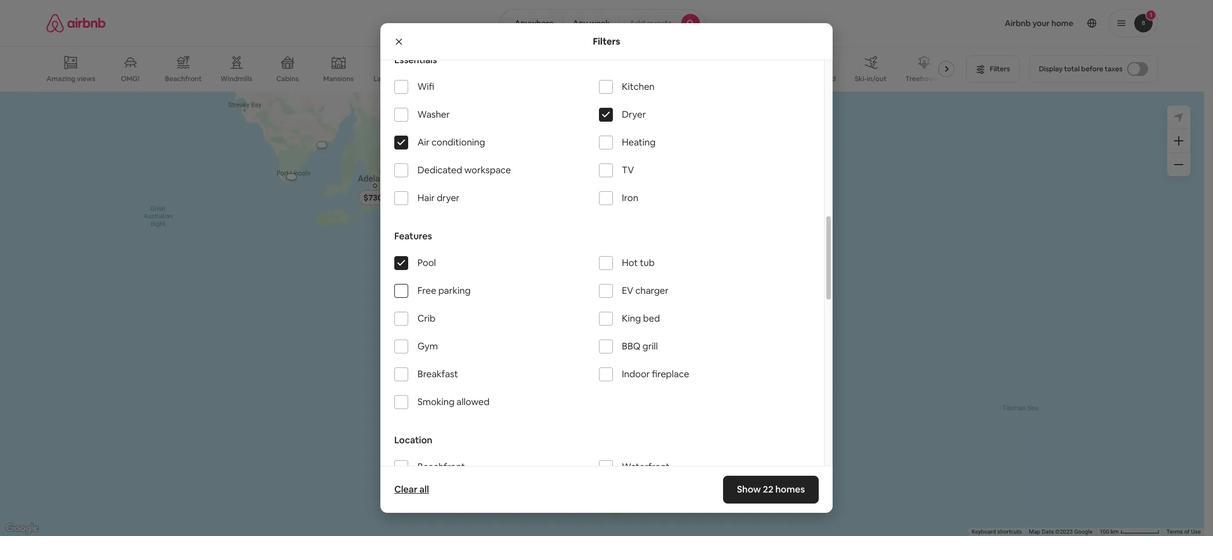 Task type: locate. For each thing, give the bounding box(es) containing it.
0 horizontal spatial week
[[590, 18, 610, 28]]

air conditioning
[[418, 136, 485, 149]]

show inside show list button
[[578, 466, 599, 477]]

100
[[1100, 529, 1110, 535]]

australia
[[592, 349, 628, 360]]

all
[[419, 484, 429, 496]]

1 horizontal spatial show
[[737, 484, 761, 496]]

filters dialog
[[380, 2, 833, 536]]

show 22 homes link
[[723, 476, 819, 504]]

show for show list
[[578, 466, 599, 477]]

0 vertical spatial week
[[590, 18, 610, 28]]

group containing amazing views
[[46, 46, 959, 92]]

1 vertical spatial show
[[737, 484, 761, 496]]

week up filters
[[590, 18, 610, 28]]

add guests
[[629, 18, 672, 28]]

beachfront
[[165, 74, 202, 84], [418, 461, 465, 473]]

keyboard
[[972, 529, 996, 535]]

1 horizontal spatial week
[[630, 363, 651, 374]]

hot
[[622, 257, 638, 269]]

None search field
[[500, 9, 704, 37]]

$730 button
[[358, 189, 387, 206]]

display total before taxes button
[[1029, 55, 1158, 83]]

conditioning
[[432, 136, 485, 149]]

indoor fireplace
[[622, 368, 689, 381]]

week up 23
[[630, 363, 651, 374]]

0 vertical spatial show
[[578, 466, 599, 477]]

google map
showing 80 stays. region
[[0, 92, 1205, 536]]

beachfront up "all"
[[418, 461, 465, 473]]

before
[[1081, 64, 1103, 74]]

1 vertical spatial beachfront
[[418, 461, 465, 473]]

any week button
[[563, 9, 620, 37]]

18
[[609, 376, 618, 387]]

0 horizontal spatial beachfront
[[165, 74, 202, 84]]

show list button
[[567, 457, 638, 485]]

show for show 22 homes
[[737, 484, 761, 496]]

km
[[1111, 529, 1119, 535]]

1 vertical spatial week
[[630, 363, 651, 374]]

skiing
[[431, 74, 450, 84]]

153
[[574, 363, 588, 374]]

workspace
[[464, 164, 511, 176]]

clear
[[394, 484, 418, 496]]

bbq grill
[[622, 341, 658, 353]]

zoom out image
[[1174, 160, 1184, 169]]

week
[[590, 18, 610, 28], [630, 363, 651, 374]]

show inside show 22 homes link
[[737, 484, 761, 496]]

clear all button
[[389, 478, 435, 502]]

weymouth,
[[542, 349, 590, 360]]

23
[[626, 376, 636, 387]]

any
[[573, 18, 588, 28]]

map
[[1029, 529, 1041, 535]]

grill
[[643, 341, 658, 353]]

homes
[[775, 484, 805, 496]]

parking
[[438, 285, 471, 297]]

a-frames
[[644, 74, 675, 84]]

crib
[[418, 313, 436, 325]]

air
[[418, 136, 430, 149]]

free
[[418, 285, 436, 297]]

indoor
[[622, 368, 650, 381]]

tub
[[640, 257, 655, 269]]

gym
[[418, 341, 438, 353]]

pool
[[418, 257, 436, 269]]

lakefront
[[374, 74, 406, 84]]

essentials
[[394, 54, 437, 66]]

beachfront inside filters dialog
[[418, 461, 465, 473]]

show
[[578, 466, 599, 477], [737, 484, 761, 496]]

times
[[590, 363, 612, 374]]

$585 button
[[582, 256, 611, 273]]

bed
[[643, 313, 660, 325]]

guests
[[647, 18, 672, 28]]

show left list
[[578, 466, 599, 477]]

0 horizontal spatial show
[[578, 466, 599, 477]]

grid
[[823, 74, 836, 83]]

show left 22
[[737, 484, 761, 496]]

nov
[[592, 376, 607, 387]]

none search field containing anywhere
[[500, 9, 704, 37]]

keyboard shortcuts button
[[972, 528, 1022, 536]]

king
[[622, 313, 641, 325]]

100 km button
[[1096, 528, 1163, 536]]

0 vertical spatial group
[[46, 46, 959, 92]]

use
[[1191, 529, 1201, 535]]

group
[[46, 46, 959, 92], [533, 217, 912, 340]]

display total before taxes
[[1039, 64, 1123, 74]]

1 vertical spatial group
[[533, 217, 912, 340]]

beachfront left windmills
[[165, 74, 202, 84]]

washer
[[418, 109, 450, 121]]

charger
[[635, 285, 669, 297]]

1 horizontal spatial beachfront
[[418, 461, 465, 473]]

frames
[[652, 74, 675, 84]]



Task type: vqa. For each thing, say whether or not it's contained in the screenshot.
Hosts within the Host travel history Hosts can share trips taken on Airbnb to give guests a better sense of their travel tastes.
no



Task type: describe. For each thing, give the bounding box(es) containing it.
heating
[[622, 136, 656, 149]]

dedicated
[[418, 164, 462, 176]]

profile element
[[718, 0, 1158, 46]]

the-
[[809, 74, 823, 83]]

map data ©2023 google
[[1029, 529, 1093, 535]]

anywhere
[[515, 18, 554, 28]]

tv
[[622, 164, 634, 176]]

omg!
[[121, 74, 140, 84]]

any week
[[573, 18, 610, 28]]

allowed
[[457, 396, 490, 408]]

bbq
[[622, 341, 641, 353]]

ski-
[[855, 74, 867, 84]]

smoking allowed
[[418, 396, 490, 408]]

amazing
[[46, 74, 75, 83]]

last
[[614, 363, 628, 374]]

google
[[1074, 529, 1093, 535]]

©2023
[[1055, 529, 1073, 535]]

$585
[[587, 259, 606, 270]]

google image
[[3, 521, 41, 536]]

list
[[601, 466, 612, 477]]

hair dryer
[[418, 192, 460, 204]]

breakfast
[[418, 368, 458, 381]]

0 vertical spatial beachfront
[[165, 74, 202, 84]]

off-the-grid
[[796, 74, 836, 83]]

add guests button
[[620, 9, 704, 37]]

data
[[1042, 529, 1054, 535]]

hot tub
[[622, 257, 655, 269]]

ski-in/out
[[855, 74, 887, 84]]

ev charger
[[622, 285, 669, 297]]

in/out
[[867, 74, 887, 84]]

fireplace
[[652, 368, 689, 381]]

iron
[[622, 192, 638, 204]]

mansions
[[323, 74, 354, 84]]

hair
[[418, 192, 435, 204]]

terms
[[1167, 529, 1183, 535]]

views
[[77, 74, 95, 83]]

kitchen
[[622, 81, 655, 93]]

zoom in image
[[1174, 136, 1184, 146]]

keyboard shortcuts
[[972, 529, 1022, 535]]

total
[[1064, 64, 1080, 74]]

ev
[[622, 285, 633, 297]]

taxes
[[1105, 64, 1123, 74]]

dryer
[[622, 109, 646, 121]]

wifi
[[418, 81, 434, 93]]

shortcuts
[[998, 529, 1022, 535]]

22
[[763, 484, 774, 496]]

week inside button
[[590, 18, 610, 28]]

terms of use link
[[1167, 529, 1201, 535]]

amazing views
[[46, 74, 95, 83]]

show list
[[578, 466, 612, 477]]

terms of use
[[1167, 529, 1201, 535]]

a-
[[644, 74, 652, 84]]

weymouth, australia viewed 153 times last week nov 18 – 23
[[542, 349, 651, 387]]

off-
[[796, 74, 809, 83]]

group inside google map
showing 80 stays. region
[[533, 217, 912, 340]]

of
[[1185, 529, 1190, 535]]

100 km
[[1100, 529, 1120, 535]]

trending
[[594, 74, 623, 84]]

$730
[[363, 192, 382, 203]]

free parking
[[418, 285, 471, 297]]

anywhere button
[[500, 9, 564, 37]]

dryer
[[437, 192, 460, 204]]

king bed
[[622, 313, 660, 325]]

add
[[629, 18, 645, 28]]

–
[[620, 376, 624, 387]]

location
[[394, 435, 432, 447]]

week inside 'weymouth, australia viewed 153 times last week nov 18 – 23'
[[630, 363, 651, 374]]

show 22 homes
[[737, 484, 805, 496]]

cabins
[[276, 74, 299, 84]]

filters
[[593, 35, 620, 47]]

viewed
[[542, 363, 572, 374]]

smoking
[[418, 396, 455, 408]]

display
[[1039, 64, 1063, 74]]



